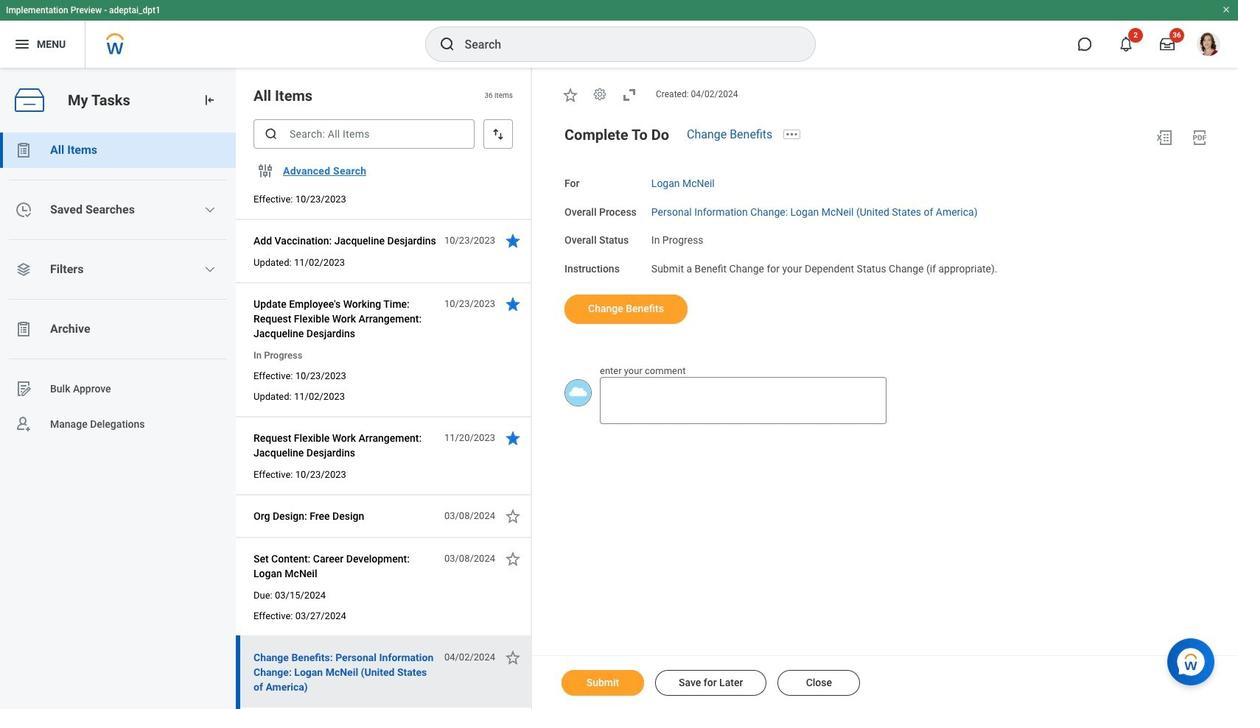 Task type: describe. For each thing, give the bounding box(es) containing it.
configure image
[[256, 162, 274, 180]]

fullscreen image
[[621, 86, 638, 104]]

gear image
[[593, 87, 607, 102]]

inbox large image
[[1160, 37, 1175, 52]]

justify image
[[13, 35, 31, 53]]

action bar region
[[532, 656, 1238, 710]]

chevron down image
[[204, 204, 216, 216]]

chevron down image
[[204, 264, 216, 276]]

sort image
[[491, 127, 506, 142]]

export to excel image
[[1156, 129, 1173, 147]]

1 clipboard image from the top
[[15, 142, 32, 159]]

close environment banner image
[[1222, 5, 1231, 14]]



Task type: vqa. For each thing, say whether or not it's contained in the screenshot.
clipboard IMAGE to the bottom
yes



Task type: locate. For each thing, give the bounding box(es) containing it.
2 clipboard image from the top
[[15, 321, 32, 338]]

search image
[[264, 127, 279, 142]]

clipboard image up 'clock check' icon
[[15, 142, 32, 159]]

perspective image
[[15, 261, 32, 279]]

list
[[0, 133, 236, 442]]

profile logan mcneil image
[[1197, 32, 1220, 59]]

rename image
[[15, 380, 32, 398]]

clock check image
[[15, 201, 32, 219]]

None text field
[[600, 377, 887, 425]]

0 vertical spatial clipboard image
[[15, 142, 32, 159]]

clipboard image
[[15, 142, 32, 159], [15, 321, 32, 338]]

1 vertical spatial clipboard image
[[15, 321, 32, 338]]

star image
[[504, 430, 522, 447]]

view printable version (pdf) image
[[1191, 129, 1209, 147]]

item list element
[[236, 0, 532, 710]]

transformation import image
[[202, 93, 217, 108]]

search image
[[438, 35, 456, 53]]

banner
[[0, 0, 1238, 68]]

Search: All Items text field
[[254, 119, 475, 149]]

star image
[[562, 86, 579, 104], [504, 232, 522, 250], [504, 296, 522, 313], [504, 508, 522, 525], [504, 551, 522, 568], [504, 649, 522, 667]]

user plus image
[[15, 416, 32, 433]]

clipboard image up rename image
[[15, 321, 32, 338]]

notifications large image
[[1119, 37, 1133, 52]]

Search Workday  search field
[[465, 28, 785, 60]]



